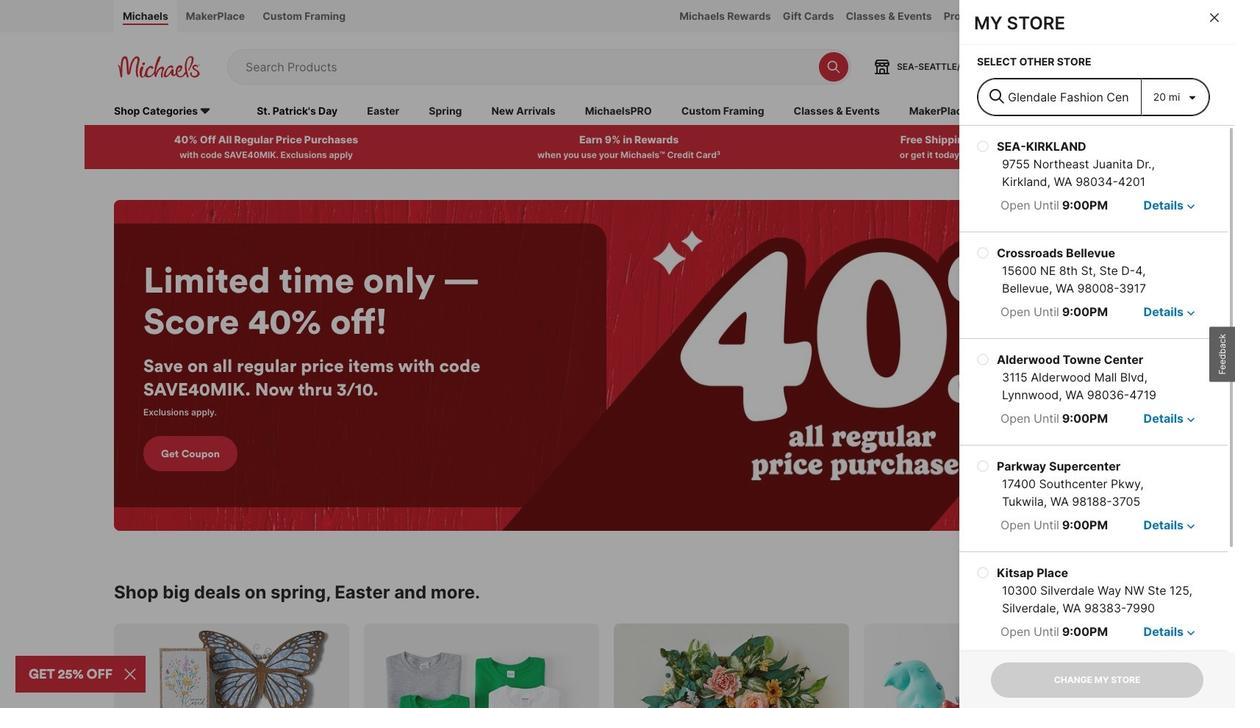Task type: describe. For each thing, give the bounding box(es) containing it.
Search Input field
[[246, 50, 812, 84]]

search button image
[[827, 59, 841, 74]]

40% off all regular price purchases image
[[114, 200, 1114, 531]]

butterfly and floral décor accents on open shelves image
[[114, 624, 349, 708]]



Task type: vqa. For each thing, say whether or not it's contained in the screenshot.
'40% off all regular price purchases' IMAGE
yes



Task type: locate. For each thing, give the bounding box(es) containing it.
green wreath with pink and yellow flowers image
[[614, 624, 850, 708]]

gnome and rabbit ceramic paintable crafts image
[[864, 624, 1100, 708]]

grey, white and green folded t-shirts image
[[364, 624, 599, 708]]

option group
[[960, 126, 1228, 708]]

Enter city, state, zip field
[[978, 79, 1142, 115]]

dialog
[[960, 0, 1236, 708]]

close image
[[1211, 13, 1220, 22]]



